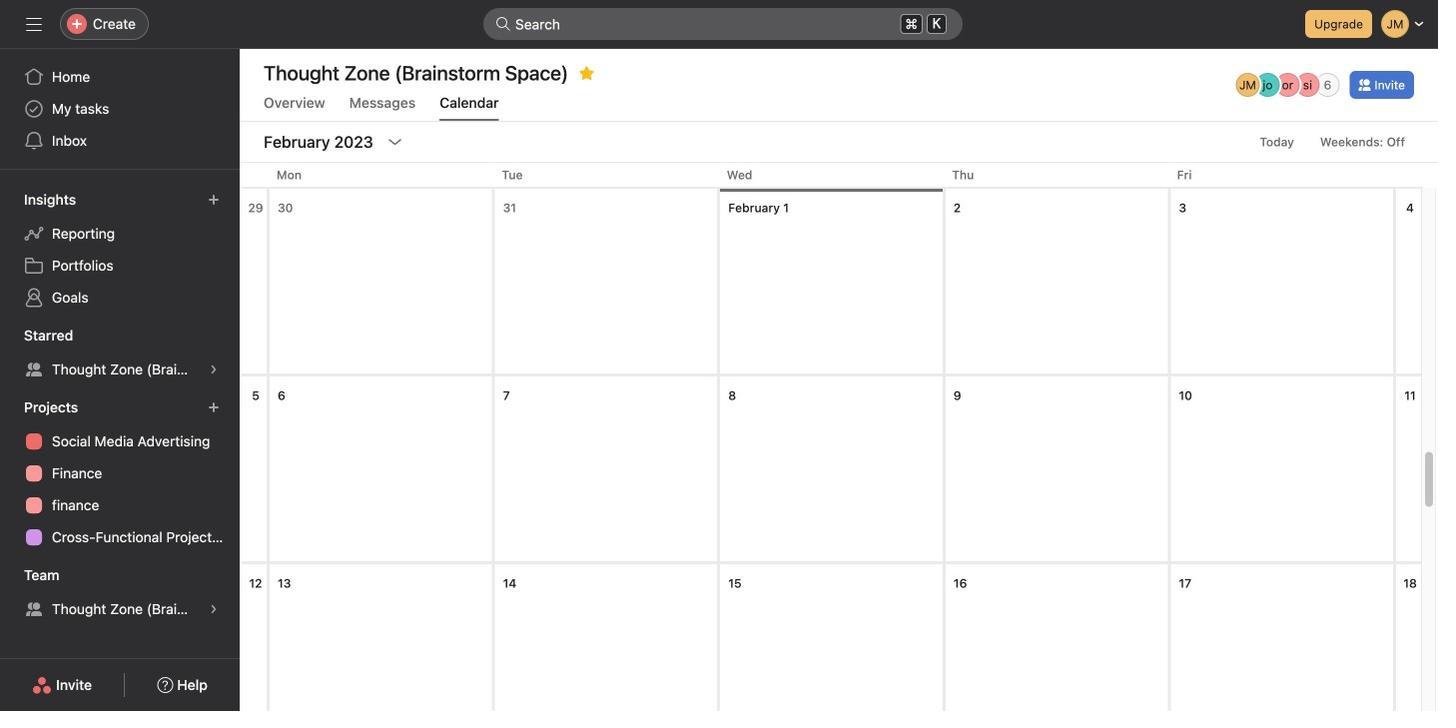 Task type: vqa. For each thing, say whether or not it's contained in the screenshot.
Teams ELEMENT
yes



Task type: describe. For each thing, give the bounding box(es) containing it.
remove from starred image
[[579, 65, 595, 81]]

prominent image
[[496, 16, 512, 32]]

global element
[[0, 49, 240, 169]]

Search tasks, projects, and more text field
[[484, 8, 963, 40]]

hide sidebar image
[[26, 16, 42, 32]]

teams element
[[0, 557, 240, 629]]

starred element
[[0, 318, 240, 390]]

projects element
[[0, 390, 240, 557]]



Task type: locate. For each thing, give the bounding box(es) containing it.
new insights image
[[208, 194, 220, 206]]

pick month image
[[387, 134, 403, 150]]

new project or portfolio image
[[208, 402, 220, 414]]

insights element
[[0, 182, 240, 318]]

see details, thought zone (brainstorm space) image
[[208, 603, 220, 615]]

None field
[[484, 8, 963, 40]]

see details, thought zone (brainstorm space) image
[[208, 364, 220, 376]]



